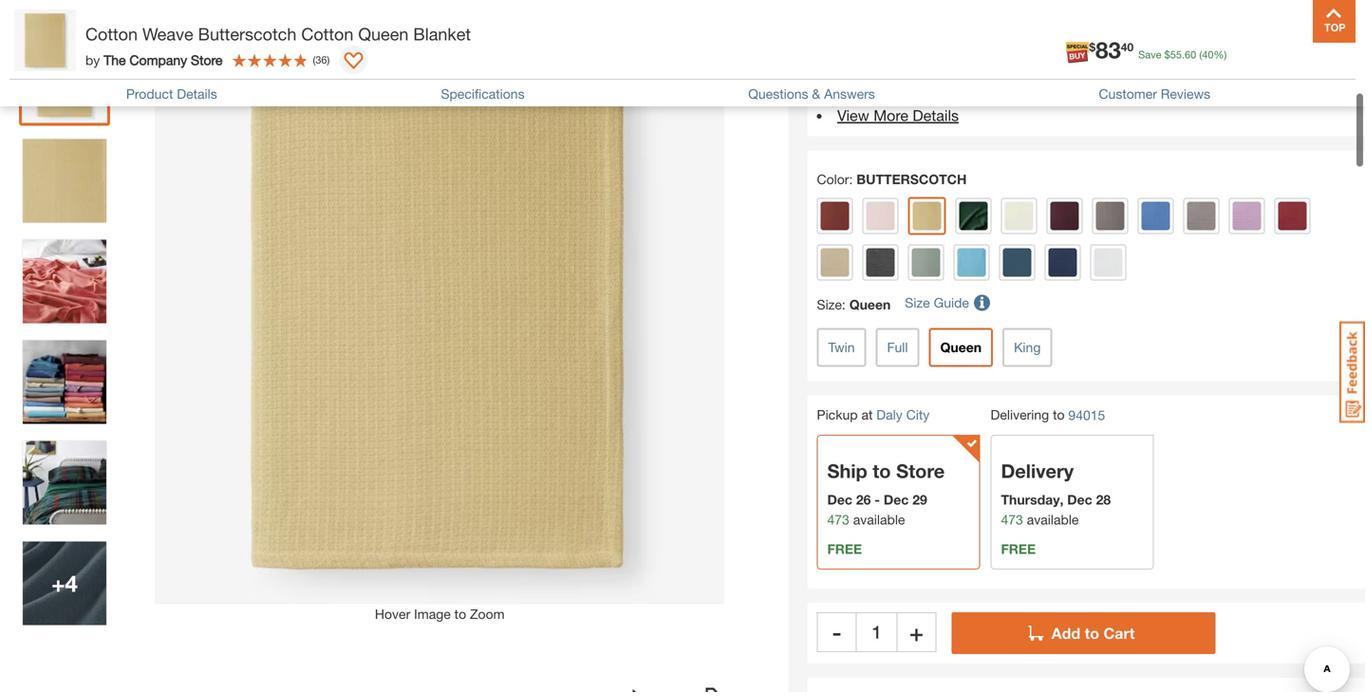 Task type: describe. For each thing, give the bounding box(es) containing it.
dark green image
[[960, 202, 988, 230]]

twin button
[[817, 328, 866, 367]]

to inside 'button'
[[455, 606, 466, 622]]

white image
[[1094, 248, 1123, 277]]

view more details link
[[838, 106, 959, 124]]

ship to store dec 26 - dec 29 473 available
[[828, 460, 945, 527]]

)
[[327, 54, 330, 66]]

cart
[[1104, 624, 1135, 642]]

save $ 55 . 60 ( 40 %)
[[1139, 48, 1227, 61]]

1 horizontal spatial (
[[1200, 48, 1202, 61]]

more
[[874, 106, 909, 124]]

at
[[862, 407, 873, 423]]

twin
[[829, 340, 855, 355]]

: for color
[[849, 171, 853, 187]]

true navy image
[[1049, 248, 1077, 277]]

0 horizontal spatial (
[[313, 54, 316, 66]]

weave
[[142, 24, 193, 44]]

crafted
[[838, 38, 888, 56]]

auburn image
[[821, 202, 849, 230]]

29
[[913, 492, 928, 508]]

product details
[[126, 86, 217, 102]]

473 inside delivery thursday, dec 28 473 available
[[1001, 512, 1024, 527]]

0 horizontal spatial by
[[85, 52, 100, 68]]

comfort
[[1142, 61, 1195, 79]]

$ 83 40
[[1090, 36, 1134, 63]]

soft
[[1175, 38, 1201, 56]]

guide
[[934, 295, 969, 311]]

the company store bed blankets ko33 q butterscotch 64.0 image
[[23, 38, 106, 122]]

473 inside ship to store dec 26 - dec 29 473 available
[[828, 512, 850, 527]]

product
[[126, 86, 173, 102]]

crafted of pure ring-spun cotton for a decadently soft hand layers beautifully and perfect for year-round comfort made exclusively by the company store view more details
[[838, 38, 1239, 124]]

ring-
[[944, 38, 976, 56]]

83
[[1096, 36, 1121, 63]]

a
[[1084, 38, 1092, 56]]

pickup
[[817, 407, 858, 423]]

1 dec from the left
[[828, 492, 853, 508]]

questions
[[749, 86, 809, 102]]

customer
[[1099, 86, 1157, 102]]

add to cart button
[[952, 612, 1216, 654]]

size : queen
[[817, 297, 891, 312]]

+ for +
[[910, 619, 924, 646]]

+ button
[[897, 612, 937, 652]]

blanket
[[413, 24, 471, 44]]

color
[[817, 171, 849, 187]]

2 cotton from the left
[[301, 24, 354, 44]]

free for thursday,
[[1001, 541, 1036, 557]]

image
[[414, 606, 451, 622]]

pure
[[910, 38, 940, 56]]

28
[[1096, 492, 1111, 508]]

zoom
[[470, 606, 505, 622]]

add to cart
[[1052, 624, 1135, 642]]

product image image
[[14, 9, 76, 71]]

ship
[[828, 460, 868, 482]]

the company store bed blankets ko33 q butterscotch 4f.5 image
[[23, 542, 106, 625]]

0 horizontal spatial the
[[104, 52, 126, 68]]

king button
[[1003, 328, 1052, 367]]

26
[[856, 492, 871, 508]]

&
[[812, 86, 821, 102]]

cotton weave butterscotch cotton queen blanket
[[85, 24, 471, 44]]

the company store bed blankets ko33 q butterscotch a0.3 image
[[23, 340, 106, 424]]

1 vertical spatial queen
[[850, 297, 891, 312]]

55
[[1171, 48, 1182, 61]]

company inside crafted of pure ring-spun cotton for a decadently soft hand layers beautifully and perfect for year-round comfort made exclusively by the company store view more details
[[1009, 84, 1074, 102]]

the company store bed blankets ko33 q butterscotch e1.1 image
[[23, 139, 106, 223]]

0 horizontal spatial details
[[177, 86, 217, 102]]

specifications
[[441, 86, 525, 102]]

daly
[[877, 407, 903, 423]]

4
[[65, 570, 78, 597]]

feedback link image
[[1340, 321, 1366, 424]]

details inside crafted of pure ring-spun cotton for a decadently soft hand layers beautifully and perfect for year-round comfort made exclusively by the company store view more details
[[913, 106, 959, 124]]

0 vertical spatial company
[[130, 52, 187, 68]]

city
[[907, 407, 930, 423]]

customer reviews
[[1099, 86, 1211, 102]]

answers
[[824, 86, 875, 102]]

- button
[[817, 612, 857, 652]]

delivery
[[1001, 460, 1074, 482]]

slate gray image
[[866, 248, 895, 277]]

hover
[[375, 606, 410, 622]]

available inside ship to store dec 26 - dec 29 473 available
[[853, 512, 905, 527]]

hover image to zoom
[[375, 606, 505, 622]]

thursday,
[[1001, 492, 1064, 508]]

reviews
[[1161, 86, 1211, 102]]

36
[[316, 54, 327, 66]]

available inside delivery thursday, dec 28 473 available
[[1027, 512, 1079, 527]]

turquoise image
[[958, 248, 986, 277]]

40 inside $ 83 40
[[1121, 40, 1134, 54]]

marine blue image
[[1142, 202, 1170, 230]]

top button
[[1313, 0, 1356, 43]]

questions & answers
[[749, 86, 875, 102]]

$ inside $ 83 40
[[1090, 40, 1096, 54]]

view
[[838, 106, 870, 124]]

delivering
[[991, 407, 1049, 423]]

%)
[[1214, 48, 1227, 61]]

and
[[960, 61, 986, 79]]

2 dec from the left
[[884, 492, 909, 508]]

king
[[1014, 340, 1041, 355]]



Task type: vqa. For each thing, say whether or not it's contained in the screenshot.
comfort
yes



Task type: locate. For each thing, give the bounding box(es) containing it.
: up twin at the right of page
[[842, 297, 846, 312]]

1 horizontal spatial cotton
[[301, 24, 354, 44]]

2 vertical spatial store
[[896, 460, 945, 482]]

0 horizontal spatial 473
[[828, 512, 850, 527]]

1 horizontal spatial dec
[[884, 492, 909, 508]]

-
[[875, 492, 880, 508], [833, 619, 841, 646]]

store up 29
[[896, 460, 945, 482]]

( left )
[[313, 54, 316, 66]]

1 horizontal spatial by
[[958, 84, 975, 102]]

40 right 60
[[1202, 48, 1214, 61]]

2 free from the left
[[1001, 541, 1036, 557]]

: up auburn "icon"
[[849, 171, 853, 187]]

daly city button
[[877, 407, 930, 423]]

to
[[1053, 407, 1065, 423], [873, 460, 891, 482], [455, 606, 466, 622], [1085, 624, 1100, 642]]

details right 'product'
[[177, 86, 217, 102]]

dec left 29
[[884, 492, 909, 508]]

0 horizontal spatial size
[[817, 297, 842, 312]]

store down year-
[[1079, 84, 1115, 102]]

available
[[853, 512, 905, 527], [1027, 512, 1079, 527]]

year-
[[1065, 61, 1099, 79]]

1 free from the left
[[828, 541, 862, 557]]

0 vertical spatial +
[[51, 570, 65, 597]]

questions & answers button
[[749, 86, 875, 102], [749, 86, 875, 102]]

decadently
[[1096, 38, 1171, 56]]

$
[[1090, 40, 1096, 54], [1165, 48, 1171, 61]]

( 36 )
[[313, 54, 330, 66]]

1 horizontal spatial store
[[896, 460, 945, 482]]

to for add
[[1085, 624, 1100, 642]]

specifications button
[[441, 86, 525, 102], [441, 86, 525, 102]]

40
[[1121, 40, 1134, 54], [1202, 48, 1214, 61]]

0 horizontal spatial store
[[191, 52, 223, 68]]

0 horizontal spatial free
[[828, 541, 862, 557]]

0 vertical spatial queen
[[358, 24, 409, 44]]

layers
[[838, 61, 883, 79]]

of
[[892, 38, 906, 56]]

to right add
[[1085, 624, 1100, 642]]

cotton
[[85, 24, 138, 44], [301, 24, 354, 44]]

dec
[[828, 492, 853, 508], [884, 492, 909, 508], [1068, 492, 1093, 508]]

0 horizontal spatial dec
[[828, 492, 853, 508]]

.
[[1182, 48, 1185, 61]]

+ inside button
[[910, 619, 924, 646]]

thyme image
[[912, 248, 941, 277]]

cotton
[[1014, 38, 1057, 56]]

store inside crafted of pure ring-spun cotton for a decadently soft hand layers beautifully and perfect for year-round comfort made exclusively by the company store view more details
[[1079, 84, 1115, 102]]

1 horizontal spatial queen
[[850, 297, 891, 312]]

add
[[1052, 624, 1081, 642]]

details down the 'exclusively' at the right top of page
[[913, 106, 959, 124]]

butterscotch
[[857, 171, 967, 187]]

by right product image
[[85, 52, 100, 68]]

2 473 from the left
[[1001, 512, 1024, 527]]

company
[[130, 52, 187, 68], [1009, 84, 1074, 102]]

1 473 from the left
[[828, 512, 850, 527]]

free down thursday, at bottom
[[1001, 541, 1036, 557]]

hover image to zoom button
[[155, 35, 725, 624]]

mineral gray image
[[1187, 202, 1216, 230]]

1 horizontal spatial the
[[979, 84, 1004, 102]]

sand image
[[821, 248, 849, 277]]

2 horizontal spatial store
[[1079, 84, 1115, 102]]

0 horizontal spatial cotton
[[85, 24, 138, 44]]

40 left the save
[[1121, 40, 1134, 54]]

the
[[104, 52, 126, 68], [979, 84, 1004, 102]]

60
[[1185, 48, 1197, 61]]

delivery thursday, dec 28 473 available
[[1001, 460, 1111, 527]]

0 vertical spatial for
[[1062, 38, 1080, 56]]

size down sand image
[[817, 297, 842, 312]]

1 horizontal spatial 40
[[1202, 48, 1214, 61]]

2 horizontal spatial queen
[[941, 340, 982, 355]]

to right ship
[[873, 460, 891, 482]]

473 down thursday, at bottom
[[1001, 512, 1024, 527]]

94015 link
[[1069, 405, 1106, 425]]

free for to
[[828, 541, 862, 557]]

( right 60
[[1200, 48, 1202, 61]]

the company store bed blankets ko33 q butterscotch 40.2 image
[[23, 240, 106, 323]]

dec left the 28
[[1068, 492, 1093, 508]]

1 horizontal spatial details
[[913, 106, 959, 124]]

full
[[887, 340, 908, 355]]

1 vertical spatial details
[[913, 106, 959, 124]]

pickup at daly city
[[817, 407, 930, 423]]

butterscotch image
[[913, 202, 942, 230]]

exclusively
[[880, 84, 954, 102]]

the inside crafted of pure ring-spun cotton for a decadently soft hand layers beautifully and perfect for year-round comfort made exclusively by the company store view more details
[[979, 84, 1004, 102]]

size left guide in the top of the page
[[905, 295, 930, 311]]

1 vertical spatial company
[[1009, 84, 1074, 102]]

0 vertical spatial details
[[177, 86, 217, 102]]

the company store bed blankets ko33 q butterscotch c3.4 image
[[23, 441, 106, 525]]

butterscotch
[[198, 24, 297, 44]]

1 vertical spatial by
[[958, 84, 975, 102]]

+ 4
[[51, 570, 78, 597]]

473 down ship
[[828, 512, 850, 527]]

to for ship
[[873, 460, 891, 482]]

teal image
[[1003, 248, 1032, 277]]

queen down slate gray icon
[[850, 297, 891, 312]]

- inside ship to store dec 26 - dec 29 473 available
[[875, 492, 880, 508]]

$ up comfort
[[1165, 48, 1171, 61]]

by the company store
[[85, 52, 223, 68]]

+ for + 4
[[51, 570, 65, 597]]

red image
[[1279, 202, 1307, 230]]

(
[[1200, 48, 1202, 61], [313, 54, 316, 66]]

size guide button
[[905, 285, 993, 321]]

size for size : queen
[[817, 297, 842, 312]]

to left zoom
[[455, 606, 466, 622]]

full button
[[876, 328, 920, 367]]

queen up display 'icon'
[[358, 24, 409, 44]]

queen button
[[929, 328, 993, 367]]

cotton up )
[[301, 24, 354, 44]]

1 horizontal spatial size
[[905, 295, 930, 311]]

+
[[51, 570, 65, 597], [910, 619, 924, 646]]

0 horizontal spatial :
[[842, 297, 846, 312]]

customer reviews button
[[1099, 86, 1211, 102], [1099, 86, 1211, 102]]

0 vertical spatial by
[[85, 52, 100, 68]]

1 vertical spatial +
[[910, 619, 924, 646]]

0 vertical spatial :
[[849, 171, 853, 187]]

$ up year-
[[1090, 40, 1096, 54]]

to inside ship to store dec 26 - dec 29 473 available
[[873, 460, 891, 482]]

1 vertical spatial store
[[1079, 84, 1115, 102]]

- left + button
[[833, 619, 841, 646]]

1 vertical spatial -
[[833, 619, 841, 646]]

0 horizontal spatial queen
[[358, 24, 409, 44]]

1 horizontal spatial company
[[1009, 84, 1074, 102]]

blush image
[[866, 202, 895, 230]]

free
[[828, 541, 862, 557], [1001, 541, 1036, 557]]

spun
[[976, 38, 1009, 56]]

1 horizontal spatial :
[[849, 171, 853, 187]]

1 horizontal spatial $
[[1165, 48, 1171, 61]]

1 horizontal spatial -
[[875, 492, 880, 508]]

2 horizontal spatial dec
[[1068, 492, 1093, 508]]

to inside button
[[1085, 624, 1100, 642]]

1 horizontal spatial for
[[1062, 38, 1080, 56]]

473
[[828, 512, 850, 527], [1001, 512, 1024, 527]]

company down perfect
[[1009, 84, 1074, 102]]

store down weave
[[191, 52, 223, 68]]

0 horizontal spatial $
[[1090, 40, 1096, 54]]

company down weave
[[130, 52, 187, 68]]

made
[[838, 84, 876, 102]]

by down and
[[958, 84, 975, 102]]

color : butterscotch
[[817, 171, 967, 187]]

0 horizontal spatial -
[[833, 619, 841, 646]]

hand
[[1205, 38, 1239, 56]]

by inside crafted of pure ring-spun cotton for a decadently soft hand layers beautifully and perfect for year-round comfort made exclusively by the company store view more details
[[958, 84, 975, 102]]

3 dec from the left
[[1068, 492, 1093, 508]]

beautifully
[[887, 61, 956, 79]]

2 available from the left
[[1027, 512, 1079, 527]]

details
[[177, 86, 217, 102], [913, 106, 959, 124]]

- right 26
[[875, 492, 880, 508]]

to for delivering
[[1053, 407, 1065, 423]]

0 horizontal spatial available
[[853, 512, 905, 527]]

available down 26
[[853, 512, 905, 527]]

perfect
[[990, 61, 1038, 79]]

size inside button
[[905, 295, 930, 311]]

1 cotton from the left
[[85, 24, 138, 44]]

1 horizontal spatial available
[[1027, 512, 1079, 527]]

1 horizontal spatial free
[[1001, 541, 1036, 557]]

mocha image
[[1096, 202, 1125, 230]]

pale lilac image
[[1233, 202, 1262, 230]]

1 vertical spatial the
[[979, 84, 1004, 102]]

ivory image
[[1005, 202, 1034, 230]]

1 horizontal spatial +
[[910, 619, 924, 646]]

queen down guide in the top of the page
[[941, 340, 982, 355]]

1 vertical spatial for
[[1042, 61, 1060, 79]]

size guide
[[905, 295, 969, 311]]

display image
[[344, 52, 363, 71]]

1 vertical spatial :
[[842, 297, 846, 312]]

queen
[[358, 24, 409, 44], [850, 297, 891, 312], [941, 340, 982, 355]]

: for size
[[842, 297, 846, 312]]

94015
[[1069, 407, 1106, 423]]

store
[[191, 52, 223, 68], [1079, 84, 1115, 102], [896, 460, 945, 482]]

free down 26
[[828, 541, 862, 557]]

for left a
[[1062, 38, 1080, 56]]

merlot image
[[1051, 202, 1079, 230]]

to inside 'delivering to 94015'
[[1053, 407, 1065, 423]]

size
[[905, 295, 930, 311], [817, 297, 842, 312]]

0 horizontal spatial 40
[[1121, 40, 1134, 54]]

dec left 26
[[828, 492, 853, 508]]

delivering to 94015
[[991, 407, 1106, 423]]

cotton up by the company store
[[85, 24, 138, 44]]

for down cotton
[[1042, 61, 1060, 79]]

0 vertical spatial store
[[191, 52, 223, 68]]

queen inside "button"
[[941, 340, 982, 355]]

to left '94015'
[[1053, 407, 1065, 423]]

store inside ship to store dec 26 - dec 29 473 available
[[896, 460, 945, 482]]

None field
[[857, 612, 897, 652]]

0 vertical spatial the
[[104, 52, 126, 68]]

:
[[849, 171, 853, 187], [842, 297, 846, 312]]

1 available from the left
[[853, 512, 905, 527]]

- inside 'button'
[[833, 619, 841, 646]]

size for size guide
[[905, 295, 930, 311]]

0 horizontal spatial +
[[51, 570, 65, 597]]

dec inside delivery thursday, dec 28 473 available
[[1068, 492, 1093, 508]]

round
[[1099, 61, 1138, 79]]

available down thursday, at bottom
[[1027, 512, 1079, 527]]

0 horizontal spatial company
[[130, 52, 187, 68]]

1 horizontal spatial 473
[[1001, 512, 1024, 527]]

0 vertical spatial -
[[875, 492, 880, 508]]

0 horizontal spatial for
[[1042, 61, 1060, 79]]

2 vertical spatial queen
[[941, 340, 982, 355]]

save
[[1139, 48, 1162, 61]]



